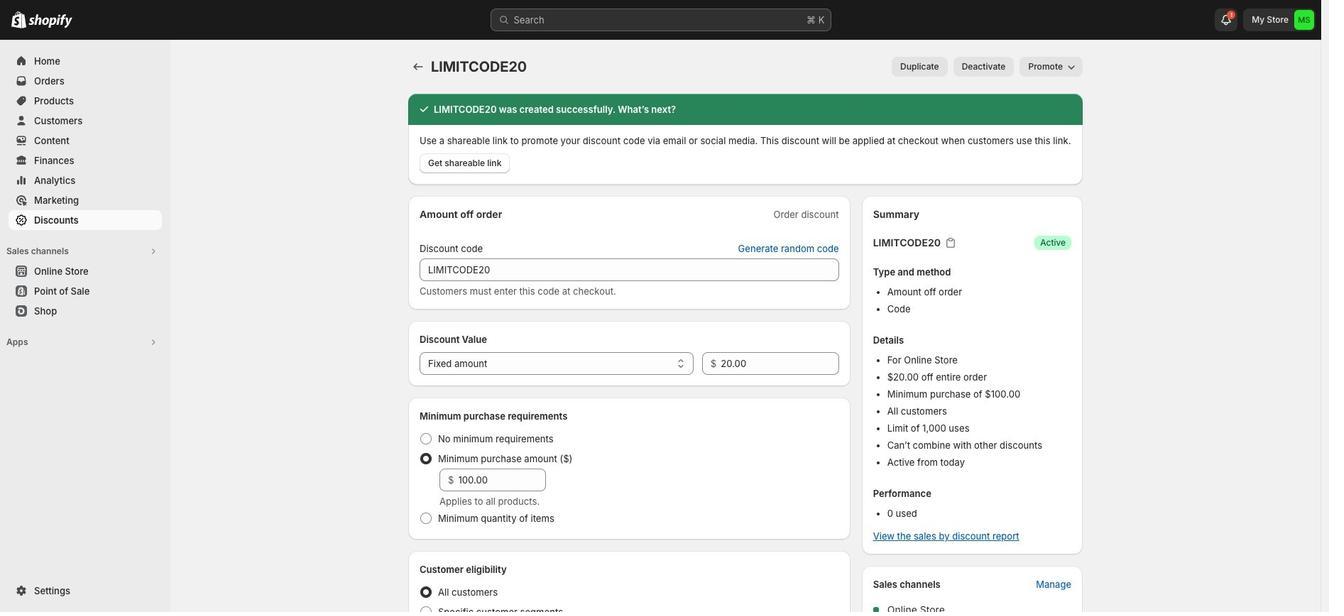 Task type: describe. For each thing, give the bounding box(es) containing it.
my store image
[[1295, 10, 1315, 30]]

0 horizontal spatial shopify image
[[11, 11, 26, 28]]



Task type: locate. For each thing, give the bounding box(es) containing it.
0.00 text field
[[721, 352, 839, 375]]

1 horizontal spatial shopify image
[[28, 14, 72, 28]]

shopify image
[[11, 11, 26, 28], [28, 14, 72, 28]]

0.00 text field
[[458, 469, 546, 492]]

None text field
[[420, 259, 839, 281]]



Task type: vqa. For each thing, say whether or not it's contained in the screenshot.
your
no



